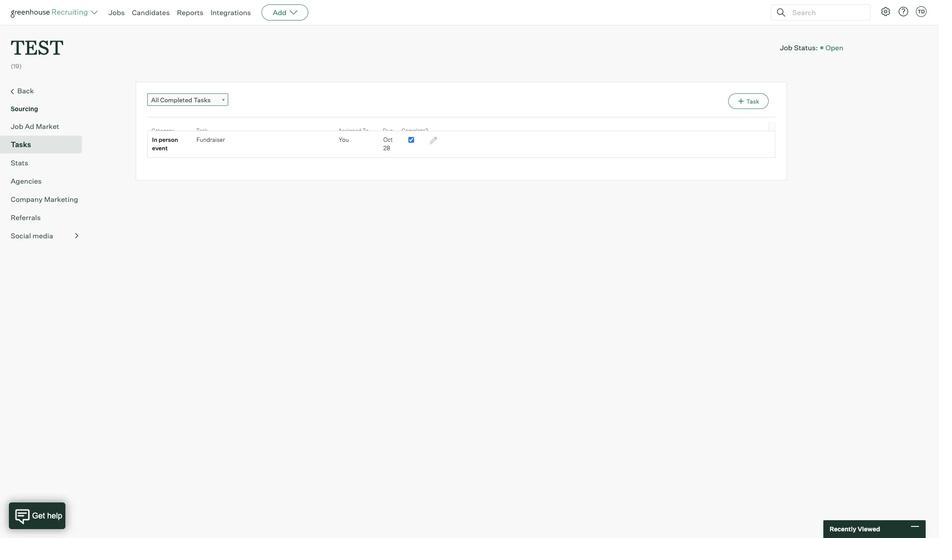 Task type: locate. For each thing, give the bounding box(es) containing it.
1 horizontal spatial task
[[747, 98, 759, 105]]

reports
[[177, 8, 204, 17]]

None checkbox
[[408, 137, 414, 143]]

jobs
[[109, 8, 125, 17]]

tasks right completed
[[194, 96, 211, 104]]

job
[[780, 43, 793, 52], [11, 122, 23, 131]]

completed
[[160, 96, 192, 104]]

task for sourcing
[[747, 98, 759, 105]]

1 horizontal spatial job
[[780, 43, 793, 52]]

stats link
[[11, 157, 78, 168]]

configure image
[[881, 6, 891, 17]]

tasks
[[194, 96, 211, 104], [11, 140, 31, 149]]

job left status: on the right
[[780, 43, 793, 52]]

status:
[[794, 43, 818, 52]]

person
[[159, 136, 178, 143]]

referrals
[[11, 213, 41, 222]]

oct 28
[[383, 136, 393, 152]]

social
[[11, 231, 31, 240]]

tasks up stats
[[11, 140, 31, 149]]

0 horizontal spatial tasks
[[11, 140, 31, 149]]

social media
[[11, 231, 53, 240]]

Search text field
[[790, 6, 862, 19]]

you
[[339, 136, 349, 143]]

company marketing
[[11, 195, 78, 204]]

td button
[[914, 4, 929, 19]]

0 vertical spatial task
[[747, 98, 759, 105]]

due
[[383, 127, 393, 134]]

greenhouse recruiting image
[[11, 7, 91, 18]]

company marketing link
[[11, 194, 78, 205]]

company
[[11, 195, 43, 204]]

td button
[[916, 6, 927, 17]]

(19)
[[11, 62, 22, 70]]

job left ad at the top
[[11, 122, 23, 131]]

0 vertical spatial job
[[780, 43, 793, 52]]

1 vertical spatial tasks
[[11, 140, 31, 149]]

0 horizontal spatial job
[[11, 122, 23, 131]]

job status:
[[780, 43, 818, 52]]

1 horizontal spatial tasks
[[194, 96, 211, 104]]

1 vertical spatial job
[[11, 122, 23, 131]]

all
[[151, 96, 159, 104]]

test
[[11, 34, 64, 60]]

candidates
[[132, 8, 170, 17]]

0 vertical spatial tasks
[[194, 96, 211, 104]]

job for job status:
[[780, 43, 793, 52]]

all completed tasks link
[[147, 93, 228, 106]]

open
[[826, 43, 844, 52]]

viewed
[[858, 526, 880, 533]]

media
[[33, 231, 53, 240]]

0 horizontal spatial task
[[196, 127, 208, 134]]

integrations link
[[211, 8, 251, 17]]

task
[[747, 98, 759, 105], [196, 127, 208, 134]]

event
[[152, 145, 168, 152]]

referrals link
[[11, 212, 78, 223]]

agencies
[[11, 177, 42, 185]]

sourcing
[[11, 105, 38, 112]]

1 vertical spatial task
[[196, 127, 208, 134]]

reports link
[[177, 8, 204, 17]]

tasks inside the all completed tasks 'link'
[[194, 96, 211, 104]]



Task type: vqa. For each thing, say whether or not it's contained in the screenshot.
your
no



Task type: describe. For each thing, give the bounding box(es) containing it.
fundraiser
[[197, 136, 225, 143]]

integrations
[[211, 8, 251, 17]]

td
[[918, 8, 925, 15]]

jobs link
[[109, 8, 125, 17]]

all completed tasks
[[151, 96, 211, 104]]

28
[[383, 145, 390, 152]]

in
[[152, 136, 157, 143]]

marketing
[[44, 195, 78, 204]]

recently
[[830, 526, 857, 533]]

category
[[152, 127, 174, 134]]

add
[[273, 8, 287, 17]]

to
[[363, 127, 369, 134]]

social media link
[[11, 230, 78, 241]]

agencies link
[[11, 176, 78, 186]]

oct
[[383, 136, 393, 143]]

in person event
[[152, 136, 178, 152]]

tasks inside tasks link
[[11, 140, 31, 149]]

test (19)
[[11, 34, 64, 70]]

assigned to
[[339, 127, 369, 134]]

back link
[[11, 85, 78, 97]]

job for job ad market
[[11, 122, 23, 131]]

recently viewed
[[830, 526, 880, 533]]

add button
[[262, 4, 308, 20]]

test link
[[11, 25, 64, 62]]

market
[[36, 122, 59, 131]]

task for task
[[196, 127, 208, 134]]

job ad market
[[11, 122, 59, 131]]

tasks link
[[11, 139, 78, 150]]

candidates link
[[132, 8, 170, 17]]

assigned
[[339, 127, 361, 134]]

complete?
[[402, 127, 428, 134]]

back
[[17, 86, 34, 95]]

job ad market link
[[11, 121, 78, 132]]

stats
[[11, 158, 28, 167]]

ad
[[25, 122, 34, 131]]



